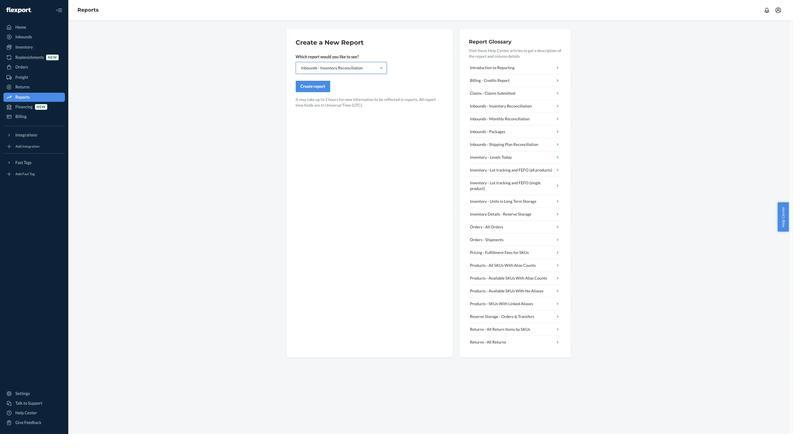 Task type: describe. For each thing, give the bounding box(es) containing it.
create report
[[301, 84, 326, 89]]

create report button
[[296, 81, 330, 92]]

of
[[558, 48, 562, 53]]

report left would
[[308, 54, 320, 59]]

reconciliation inside button
[[514, 142, 539, 147]]

give
[[15, 421, 24, 426]]

- for orders - all orders button
[[484, 225, 485, 230]]

with inside button
[[499, 302, 508, 307]]

all inside it may take up to 2 hours for new information to be reflected in reports. all report time fields are in universal time (utc).
[[420, 97, 424, 102]]

0 vertical spatial reports
[[78, 7, 99, 13]]

lot for inventory - lot tracking and fefo (all products)
[[490, 168, 496, 173]]

inbounds - shipping plan reconciliation
[[470, 142, 539, 147]]

inventory details - reserve storage
[[470, 212, 532, 217]]

transfers
[[519, 315, 535, 319]]

- for the orders - shipments button
[[484, 238, 485, 243]]

plan
[[505, 142, 513, 147]]

inbounds - monthly reconciliation
[[470, 117, 530, 121]]

open notifications image
[[764, 7, 771, 14]]

long
[[505, 199, 513, 204]]

freight link
[[3, 73, 65, 82]]

new for replenishments
[[48, 55, 57, 60]]

inventory for inventory - levels today
[[470, 155, 487, 160]]

inventory down 'which report would you like to see?'
[[321, 66, 338, 70]]

products)
[[536, 168, 553, 173]]

to inside visit these help center articles to get a description of the report and column details.
[[524, 48, 528, 53]]

integrations
[[15, 133, 37, 138]]

- for products - all skus with alias counts button
[[487, 263, 488, 268]]

- for returns - all return items by skus button
[[485, 327, 487, 332]]

reports.
[[405, 97, 419, 102]]

and for inventory - lot tracking and fefo (single product)
[[512, 181, 518, 186]]

are
[[315, 103, 320, 108]]

up
[[316, 97, 320, 102]]

inventory - units in long term storage button
[[469, 195, 562, 208]]

products - available skus with no aliases
[[470, 289, 544, 294]]

inbounds for inbounds - monthly reconciliation button
[[470, 117, 487, 121]]

by
[[516, 327, 521, 332]]

be
[[379, 97, 384, 102]]

orders - shipments
[[470, 238, 504, 243]]

add integration link
[[3, 142, 65, 151]]

- up returns - all return items by skus at the bottom
[[500, 315, 501, 319]]

time
[[343, 103, 351, 108]]

billing for billing - credits report
[[470, 78, 481, 83]]

create a new report
[[296, 39, 364, 46]]

visit these help center articles to get a description of the report and column details.
[[469, 48, 562, 59]]

- right details
[[501, 212, 503, 217]]

return
[[493, 327, 505, 332]]

inbounds - packages button
[[469, 126, 562, 138]]

orders left &
[[502, 315, 514, 319]]

details
[[488, 212, 501, 217]]

and inside visit these help center articles to get a description of the report and column details.
[[488, 54, 494, 59]]

&
[[515, 315, 518, 319]]

settings
[[15, 392, 30, 397]]

- for inbounds - monthly reconciliation button
[[488, 117, 489, 121]]

returns - all returns
[[470, 340, 507, 345]]

shipping
[[490, 142, 505, 147]]

aliases inside button
[[532, 289, 544, 294]]

would
[[321, 54, 332, 59]]

and for inventory - lot tracking and fefo (all products)
[[512, 168, 518, 173]]

column
[[495, 54, 508, 59]]

these
[[478, 48, 488, 53]]

orders for orders - shipments
[[470, 238, 483, 243]]

information
[[353, 97, 374, 102]]

all for orders - all orders
[[486, 225, 491, 230]]

returns - all return items by skus button
[[469, 324, 562, 337]]

inventory for inventory details - reserve storage
[[470, 212, 487, 217]]

settings link
[[3, 390, 65, 399]]

inventory - levels today
[[470, 155, 512, 160]]

billing for billing
[[15, 114, 27, 119]]

inbounds - inventory reconciliation inside button
[[470, 104, 532, 109]]

inbounds - monthly reconciliation button
[[469, 113, 562, 126]]

pricing - fulfillment fees for skus button
[[469, 247, 562, 260]]

- for "claims - claims submitted" button
[[483, 91, 484, 96]]

orders for orders - all orders
[[470, 225, 483, 230]]

time
[[296, 103, 304, 108]]

tracking for (single
[[497, 181, 511, 186]]

inventory for inventory - lot tracking and fefo (single product)
[[470, 181, 487, 186]]

counts for products - available skus with alias counts
[[535, 276, 548, 281]]

term
[[514, 199, 523, 204]]

help inside visit these help center articles to get a description of the report and column details.
[[488, 48, 497, 53]]

visit
[[469, 48, 477, 53]]

reserve inside inventory details - reserve storage button
[[504, 212, 518, 217]]

hours
[[329, 97, 339, 102]]

- for products - skus with linked aliases button
[[487, 302, 488, 307]]

reserve storage - orders & transfers button
[[469, 311, 562, 324]]

inventory for inventory
[[15, 45, 33, 50]]

packages
[[490, 129, 506, 134]]

0 horizontal spatial reports link
[[3, 93, 65, 102]]

with for products - available skus with alias counts
[[516, 276, 525, 281]]

skus down the orders - shipments button
[[520, 250, 529, 255]]

help center button
[[779, 203, 790, 232]]

to inside introduction to reporting button
[[493, 65, 497, 70]]

inbounds for inbounds - inventory reconciliation button
[[470, 104, 487, 109]]

all for products - all skus with alias counts
[[489, 263, 494, 268]]

inbounds for inbounds - packages button
[[470, 129, 487, 134]]

inbounds - inventory reconciliation button
[[469, 100, 562, 113]]

orders - all orders button
[[469, 221, 562, 234]]

reserve storage - orders & transfers
[[470, 315, 535, 319]]

inventory link
[[3, 43, 65, 52]]

1 claims from the left
[[470, 91, 482, 96]]

available for products - available skus with no aliases
[[489, 289, 505, 294]]

add fast tag
[[15, 172, 35, 177]]

1 vertical spatial in
[[321, 103, 324, 108]]

to right the like
[[347, 54, 351, 59]]

which report would you like to see?
[[296, 54, 359, 59]]

add for add integration
[[15, 145, 22, 149]]

pricing
[[470, 250, 483, 255]]

0 horizontal spatial help center
[[15, 411, 37, 416]]

inventory - lot tracking and fefo (all products) button
[[469, 164, 562, 177]]

inbounds for inbounds - shipping plan reconciliation button
[[470, 142, 487, 147]]

all for returns - all returns
[[487, 340, 492, 345]]

help center inside button
[[781, 207, 787, 228]]

orders for orders
[[15, 65, 28, 70]]

reconciliation down 'see?'
[[338, 66, 363, 70]]

skus right by
[[521, 327, 531, 332]]

tracking for (all
[[497, 168, 511, 173]]

replenishments
[[15, 55, 44, 60]]

products - all skus with alias counts
[[470, 263, 536, 268]]

talk to support button
[[3, 400, 65, 409]]

billing - credits report button
[[469, 74, 562, 87]]

freight
[[15, 75, 28, 80]]

- for billing - credits report button
[[482, 78, 484, 83]]

inventory up monthly
[[490, 104, 507, 109]]

returns for returns
[[15, 85, 30, 89]]

center inside visit these help center articles to get a description of the report and column details.
[[498, 48, 510, 53]]

products - available skus with alias counts
[[470, 276, 548, 281]]

which
[[296, 54, 308, 59]]

returns - all return items by skus
[[470, 327, 531, 332]]

in inside button
[[501, 199, 504, 204]]

orders up shipments
[[491, 225, 504, 230]]

introduction to reporting button
[[469, 62, 562, 74]]

products - skus with linked aliases
[[470, 302, 534, 307]]

skus down pricing - fulfillment fees for skus
[[495, 263, 504, 268]]

billing link
[[3, 112, 65, 121]]

fefo for (all
[[519, 168, 529, 173]]

0 horizontal spatial center
[[25, 411, 37, 416]]

0 vertical spatial inbounds - inventory reconciliation
[[301, 66, 363, 70]]

all for returns - all return items by skus
[[487, 327, 492, 332]]

fast inside fast tags dropdown button
[[15, 160, 23, 165]]

get
[[529, 48, 534, 53]]

inventory details - reserve storage button
[[469, 208, 562, 221]]

description
[[538, 48, 558, 53]]

2 vertical spatial storage
[[485, 315, 499, 319]]

products - available skus with alias counts button
[[469, 272, 562, 285]]

products - all skus with alias counts button
[[469, 260, 562, 272]]

like
[[340, 54, 346, 59]]

inbounds down which
[[301, 66, 318, 70]]

fast inside add fast tag link
[[22, 172, 29, 177]]

close navigation image
[[56, 7, 63, 14]]

products for products - all skus with alias counts
[[470, 263, 486, 268]]

(utc).
[[352, 103, 363, 108]]

to left be
[[375, 97, 379, 102]]

reporting
[[498, 65, 515, 70]]

skus down products - available skus with alias counts
[[506, 289, 515, 294]]

for inside button
[[514, 250, 519, 255]]

talk
[[15, 402, 23, 406]]



Task type: locate. For each thing, give the bounding box(es) containing it.
0 vertical spatial in
[[401, 97, 404, 102]]

all up orders - shipments
[[486, 225, 491, 230]]

1 horizontal spatial report
[[469, 39, 488, 45]]

billing
[[470, 78, 481, 83], [15, 114, 27, 119]]

aliases
[[532, 289, 544, 294], [521, 302, 534, 307]]

in left reports.
[[401, 97, 404, 102]]

monthly
[[490, 117, 505, 121]]

no
[[526, 289, 531, 294]]

aliases right linked on the bottom of the page
[[521, 302, 534, 307]]

1 vertical spatial storage
[[518, 212, 532, 217]]

report inside it may take up to 2 hours for new information to be reflected in reports. all report time fields are in universal time (utc).
[[425, 97, 436, 102]]

create inside create report button
[[301, 84, 313, 89]]

report for create a new report
[[342, 39, 364, 46]]

inbounds left packages
[[470, 129, 487, 134]]

all inside orders - all orders button
[[486, 225, 491, 230]]

claims - claims submitted button
[[469, 87, 562, 100]]

1 vertical spatial fast
[[22, 172, 29, 177]]

to left 2
[[321, 97, 325, 102]]

and left column
[[488, 54, 494, 59]]

- down fulfillment
[[487, 263, 488, 268]]

- for inventory - lot tracking and fefo (single product) button
[[488, 181, 490, 186]]

universal
[[325, 103, 342, 108]]

tracking down inventory - lot tracking and fefo (all products)
[[497, 181, 511, 186]]

home link
[[3, 23, 65, 32]]

- for 'inventory - lot tracking and fefo (all products)' button
[[488, 168, 490, 173]]

available for products - available skus with alias counts
[[489, 276, 505, 281]]

products inside button
[[470, 302, 486, 307]]

(all
[[530, 168, 535, 173]]

inventory inside button
[[470, 212, 487, 217]]

and down 'inventory - lot tracking and fefo (all products)' button
[[512, 181, 518, 186]]

tracking inside inventory - lot tracking and fefo (single product)
[[497, 181, 511, 186]]

0 vertical spatial reserve
[[504, 212, 518, 217]]

1 horizontal spatial a
[[535, 48, 537, 53]]

inventory down inventory - levels today
[[470, 168, 487, 173]]

2 fefo from the top
[[519, 181, 529, 186]]

talk to support
[[15, 402, 42, 406]]

2 horizontal spatial in
[[501, 199, 504, 204]]

returns for returns - all return items by skus
[[470, 327, 484, 332]]

0 horizontal spatial help
[[15, 411, 24, 416]]

a right get
[[535, 48, 537, 53]]

1 horizontal spatial new
[[48, 55, 57, 60]]

0 vertical spatial and
[[488, 54, 494, 59]]

integrations button
[[3, 131, 65, 140]]

- down inventory - levels today
[[488, 168, 490, 173]]

1 horizontal spatial help
[[488, 48, 497, 53]]

- for inbounds - shipping plan reconciliation button
[[488, 142, 489, 147]]

lot inside inventory - lot tracking and fefo (single product)
[[490, 181, 496, 186]]

products for products - skus with linked aliases
[[470, 302, 486, 307]]

with
[[505, 263, 514, 268], [516, 276, 525, 281], [516, 289, 525, 294], [499, 302, 508, 307]]

0 vertical spatial center
[[498, 48, 510, 53]]

- left shipments
[[484, 238, 485, 243]]

1 fefo from the top
[[519, 168, 529, 173]]

2 available from the top
[[489, 289, 505, 294]]

fulfillment
[[486, 250, 504, 255]]

inventory - units in long term storage
[[470, 199, 537, 204]]

returns inside returns - all return items by skus button
[[470, 327, 484, 332]]

0 horizontal spatial reports
[[15, 95, 30, 100]]

to inside talk to support button
[[23, 402, 27, 406]]

alias inside button
[[514, 263, 523, 268]]

take
[[307, 97, 315, 102]]

inventory down product)
[[470, 199, 487, 204]]

1 vertical spatial a
[[535, 48, 537, 53]]

counts
[[524, 263, 536, 268], [535, 276, 548, 281]]

alias inside button
[[526, 276, 534, 281]]

add integration
[[15, 145, 40, 149]]

2 horizontal spatial help
[[781, 220, 787, 228]]

orders up orders - shipments
[[470, 225, 483, 230]]

3 products from the top
[[470, 289, 486, 294]]

help inside help center button
[[781, 220, 787, 228]]

tracking
[[497, 168, 511, 173], [497, 181, 511, 186]]

1 vertical spatial inbounds - inventory reconciliation
[[470, 104, 532, 109]]

help inside help center link
[[15, 411, 24, 416]]

report inside visit these help center articles to get a description of the report and column details.
[[476, 54, 487, 59]]

skus inside button
[[489, 302, 499, 307]]

inbounds link
[[3, 32, 65, 42]]

2 vertical spatial new
[[37, 105, 46, 109]]

counts inside button
[[524, 263, 536, 268]]

1 horizontal spatial inbounds - inventory reconciliation
[[470, 104, 532, 109]]

0 vertical spatial tracking
[[497, 168, 511, 173]]

to left get
[[524, 48, 528, 53]]

inbounds down inbounds - packages on the top of the page
[[470, 142, 487, 147]]

help center link
[[3, 409, 65, 418]]

0 horizontal spatial billing
[[15, 114, 27, 119]]

- down 'which report would you like to see?'
[[318, 66, 320, 70]]

in left long
[[501, 199, 504, 204]]

2 horizontal spatial report
[[498, 78, 510, 83]]

2 horizontal spatial new
[[345, 97, 353, 102]]

0 horizontal spatial reserve
[[470, 315, 485, 319]]

orders
[[15, 65, 28, 70], [470, 225, 483, 230], [491, 225, 504, 230], [470, 238, 483, 243], [502, 315, 514, 319]]

0 vertical spatial for
[[339, 97, 344, 102]]

fields
[[305, 103, 314, 108]]

fefo inside 'inventory - lot tracking and fefo (all products)' button
[[519, 168, 529, 173]]

create for create a new report
[[296, 39, 317, 46]]

0 vertical spatial available
[[489, 276, 505, 281]]

all
[[420, 97, 424, 102], [486, 225, 491, 230], [489, 263, 494, 268], [487, 327, 492, 332], [487, 340, 492, 345]]

fast left tag
[[22, 172, 29, 177]]

1 lot from the top
[[490, 168, 496, 173]]

orders - all orders
[[470, 225, 504, 230]]

reserve
[[504, 212, 518, 217], [470, 315, 485, 319]]

orders up freight
[[15, 65, 28, 70]]

1 vertical spatial alias
[[526, 276, 534, 281]]

see?
[[352, 54, 359, 59]]

with left linked on the bottom of the page
[[499, 302, 508, 307]]

orders up pricing
[[470, 238, 483, 243]]

claims down billing - credits report on the top right of page
[[470, 91, 482, 96]]

inventory up orders - all orders in the bottom of the page
[[470, 212, 487, 217]]

new up time at the left
[[345, 97, 353, 102]]

- for inbounds - packages button
[[488, 129, 489, 134]]

- right pricing
[[483, 250, 485, 255]]

alias for products - available skus with alias counts
[[526, 276, 534, 281]]

articles
[[511, 48, 523, 53]]

1 vertical spatial billing
[[15, 114, 27, 119]]

storage up return
[[485, 315, 499, 319]]

inbounds - shipping plan reconciliation button
[[469, 138, 562, 151]]

it may take up to 2 hours for new information to be reflected in reports. all report time fields are in universal time (utc).
[[296, 97, 436, 108]]

and down inventory - levels today button
[[512, 168, 518, 173]]

integration
[[22, 145, 40, 149]]

alias
[[514, 263, 523, 268], [526, 276, 534, 281]]

1 products from the top
[[470, 263, 486, 268]]

1 horizontal spatial reports
[[78, 7, 99, 13]]

0 vertical spatial new
[[48, 55, 57, 60]]

may
[[299, 97, 307, 102]]

credits
[[484, 78, 497, 83]]

fees
[[505, 250, 513, 255]]

support
[[28, 402, 42, 406]]

2 vertical spatial in
[[501, 199, 504, 204]]

all inside products - all skus with alias counts button
[[489, 263, 494, 268]]

new up billing "link"
[[37, 105, 46, 109]]

2 claims from the left
[[485, 91, 497, 96]]

report inside button
[[498, 78, 510, 83]]

1 vertical spatial tracking
[[497, 181, 511, 186]]

1 vertical spatial add
[[15, 172, 22, 177]]

1 vertical spatial help center
[[15, 411, 37, 416]]

inventory - lot tracking and fefo (single product) button
[[469, 177, 562, 195]]

glossary
[[489, 39, 512, 45]]

with inside button
[[516, 276, 525, 281]]

aliases right the no at the right bottom of page
[[532, 289, 544, 294]]

tracking down today
[[497, 168, 511, 173]]

fefo left (single
[[519, 181, 529, 186]]

1 horizontal spatial claims
[[485, 91, 497, 96]]

- inside inventory - lot tracking and fefo (single product)
[[488, 181, 490, 186]]

0 vertical spatial counts
[[524, 263, 536, 268]]

1 add from the top
[[15, 145, 22, 149]]

tags
[[24, 160, 32, 165]]

1 available from the top
[[489, 276, 505, 281]]

skus up 'reserve storage - orders & transfers'
[[489, 302, 499, 307]]

reconciliation down inbounds - packages button
[[514, 142, 539, 147]]

(single
[[530, 181, 541, 186]]

help
[[488, 48, 497, 53], [781, 220, 787, 228], [15, 411, 24, 416]]

- for inbounds - inventory reconciliation button
[[488, 104, 489, 109]]

a left new
[[319, 39, 323, 46]]

products for products - available skus with no aliases
[[470, 289, 486, 294]]

report for billing - credits report
[[498, 78, 510, 83]]

- up 'reserve storage - orders & transfers'
[[487, 302, 488, 307]]

1 horizontal spatial help center
[[781, 207, 787, 228]]

1 vertical spatial lot
[[490, 181, 496, 186]]

0 vertical spatial aliases
[[532, 289, 544, 294]]

0 horizontal spatial new
[[37, 105, 46, 109]]

create for create report
[[301, 84, 313, 89]]

2 horizontal spatial center
[[781, 207, 787, 219]]

a inside visit these help center articles to get a description of the report and column details.
[[535, 48, 537, 53]]

home
[[15, 25, 26, 30]]

inventory
[[15, 45, 33, 50], [321, 66, 338, 70], [490, 104, 507, 109], [470, 155, 487, 160], [470, 168, 487, 173], [470, 181, 487, 186], [470, 199, 487, 204], [470, 212, 487, 217]]

reconciliation down inbounds - inventory reconciliation button
[[505, 117, 530, 121]]

add inside add fast tag link
[[15, 172, 22, 177]]

inbounds down home in the left top of the page
[[15, 34, 32, 39]]

2 products from the top
[[470, 276, 486, 281]]

storage down term
[[518, 212, 532, 217]]

inbounds down claims - claims submitted
[[470, 104, 487, 109]]

- up inventory - units in long term storage on the top right of page
[[488, 181, 490, 186]]

fefo inside inventory - lot tracking and fefo (single product)
[[519, 181, 529, 186]]

add for add fast tag
[[15, 172, 22, 177]]

- left return
[[485, 327, 487, 332]]

0 horizontal spatial alias
[[514, 263, 523, 268]]

new
[[325, 39, 340, 46]]

0 horizontal spatial for
[[339, 97, 344, 102]]

0 vertical spatial fast
[[15, 160, 23, 165]]

- up products - skus with linked aliases
[[487, 289, 488, 294]]

1 horizontal spatial billing
[[470, 78, 481, 83]]

counts for products - all skus with alias counts
[[524, 263, 536, 268]]

billing down financing
[[15, 114, 27, 119]]

products for products - available skus with alias counts
[[470, 276, 486, 281]]

0 horizontal spatial inbounds - inventory reconciliation
[[301, 66, 363, 70]]

1 horizontal spatial center
[[498, 48, 510, 53]]

the
[[469, 54, 475, 59]]

and inside inventory - lot tracking and fefo (single product)
[[512, 181, 518, 186]]

- up orders - shipments
[[484, 225, 485, 230]]

fast left tags
[[15, 160, 23, 165]]

1 vertical spatial create
[[301, 84, 313, 89]]

available up products - skus with linked aliases
[[489, 289, 505, 294]]

inventory for inventory - lot tracking and fefo (all products)
[[470, 168, 487, 173]]

fast tags button
[[3, 158, 65, 168]]

1 vertical spatial help
[[781, 220, 787, 228]]

1 vertical spatial counts
[[535, 276, 548, 281]]

storage
[[523, 199, 537, 204], [518, 212, 532, 217], [485, 315, 499, 319]]

to left "reporting"
[[493, 65, 497, 70]]

billing - credits report
[[470, 78, 510, 83]]

all inside returns - all return items by skus button
[[487, 327, 492, 332]]

0 vertical spatial lot
[[490, 168, 496, 173]]

1 vertical spatial for
[[514, 250, 519, 255]]

reports
[[78, 7, 99, 13], [15, 95, 30, 100]]

2
[[325, 97, 328, 102]]

alias down pricing - fulfillment fees for skus button in the bottom right of the page
[[514, 263, 523, 268]]

lot down inventory - levels today
[[490, 168, 496, 173]]

fefo for (single
[[519, 181, 529, 186]]

1 horizontal spatial in
[[401, 97, 404, 102]]

new
[[48, 55, 57, 60], [345, 97, 353, 102], [37, 105, 46, 109]]

new inside it may take up to 2 hours for new information to be reflected in reports. all report time fields are in universal time (utc).
[[345, 97, 353, 102]]

- down products - all skus with alias counts
[[487, 276, 488, 281]]

2 vertical spatial and
[[512, 181, 518, 186]]

1 horizontal spatial alias
[[526, 276, 534, 281]]

2 add from the top
[[15, 172, 22, 177]]

you
[[332, 54, 339, 59]]

1 tracking from the top
[[497, 168, 511, 173]]

0 vertical spatial fefo
[[519, 168, 529, 173]]

reflected
[[384, 97, 400, 102]]

inventory up replenishments at the left
[[15, 45, 33, 50]]

available inside button
[[489, 276, 505, 281]]

lot for inventory - lot tracking and fefo (single product)
[[490, 181, 496, 186]]

linked
[[509, 302, 521, 307]]

report up these in the right top of the page
[[469, 39, 488, 45]]

and
[[488, 54, 494, 59], [512, 168, 518, 173], [512, 181, 518, 186]]

feedback
[[24, 421, 41, 426]]

1 vertical spatial new
[[345, 97, 353, 102]]

4 products from the top
[[470, 302, 486, 307]]

billing inside "link"
[[15, 114, 27, 119]]

- down returns - all return items by skus at the bottom
[[485, 340, 487, 345]]

- left shipping
[[488, 142, 489, 147]]

report right reports.
[[425, 97, 436, 102]]

add inside add integration link
[[15, 145, 22, 149]]

1 vertical spatial aliases
[[521, 302, 534, 307]]

1 vertical spatial fefo
[[519, 181, 529, 186]]

- left units
[[488, 199, 490, 204]]

0 vertical spatial billing
[[470, 78, 481, 83]]

- for products - available skus with alias counts button
[[487, 276, 488, 281]]

2 lot from the top
[[490, 181, 496, 186]]

alias for products - all skus with alias counts
[[514, 263, 523, 268]]

counts inside button
[[535, 276, 548, 281]]

inbounds - inventory reconciliation up the 'inbounds - monthly reconciliation'
[[470, 104, 532, 109]]

all inside returns - all returns button
[[487, 340, 492, 345]]

available inside button
[[489, 289, 505, 294]]

reconciliation
[[338, 66, 363, 70], [507, 104, 532, 109], [505, 117, 530, 121], [514, 142, 539, 147]]

with down the fees
[[505, 263, 514, 268]]

inventory inside inventory - lot tracking and fefo (single product)
[[470, 181, 487, 186]]

skus inside button
[[506, 276, 515, 281]]

with for products - all skus with alias counts
[[505, 263, 514, 268]]

aliases inside button
[[521, 302, 534, 307]]

1 horizontal spatial reserve
[[504, 212, 518, 217]]

report inside button
[[314, 84, 326, 89]]

0 horizontal spatial claims
[[470, 91, 482, 96]]

storage inside button
[[518, 212, 532, 217]]

alias up the no at the right bottom of page
[[526, 276, 534, 281]]

1 vertical spatial reserve
[[470, 315, 485, 319]]

0 horizontal spatial in
[[321, 103, 324, 108]]

inventory for inventory - units in long term storage
[[470, 199, 487, 204]]

returns - all returns button
[[469, 337, 562, 349]]

0 horizontal spatial report
[[342, 39, 364, 46]]

fefo
[[519, 168, 529, 173], [519, 181, 529, 186]]

fefo left (all
[[519, 168, 529, 173]]

report down these in the right top of the page
[[476, 54, 487, 59]]

create up which
[[296, 39, 317, 46]]

flexport logo image
[[6, 7, 32, 13]]

products inside button
[[470, 276, 486, 281]]

reconciliation down "claims - claims submitted" button
[[507, 104, 532, 109]]

available down products - all skus with alias counts
[[489, 276, 505, 281]]

today
[[502, 155, 512, 160]]

0 vertical spatial help center
[[781, 207, 787, 228]]

- left levels
[[488, 155, 490, 160]]

claims down credits at top right
[[485, 91, 497, 96]]

returns for returns - all returns
[[470, 340, 484, 345]]

1 horizontal spatial reports link
[[78, 7, 99, 13]]

storage right term
[[523, 199, 537, 204]]

- for pricing - fulfillment fees for skus button in the bottom right of the page
[[483, 250, 485, 255]]

billing down introduction
[[470, 78, 481, 83]]

- left packages
[[488, 129, 489, 134]]

1 vertical spatial available
[[489, 289, 505, 294]]

inbounds up inbounds - packages on the top of the page
[[470, 117, 487, 121]]

- for inventory - levels today button
[[488, 155, 490, 160]]

- for returns - all returns button
[[485, 340, 487, 345]]

units
[[490, 199, 500, 204]]

pricing - fulfillment fees for skus
[[470, 250, 529, 255]]

for inside it may take up to 2 hours for new information to be reflected in reports. all report time fields are in universal time (utc).
[[339, 97, 344, 102]]

0 vertical spatial help
[[488, 48, 497, 53]]

products
[[470, 263, 486, 268], [470, 276, 486, 281], [470, 289, 486, 294], [470, 302, 486, 307]]

returns
[[15, 85, 30, 89], [470, 327, 484, 332], [470, 340, 484, 345], [493, 340, 507, 345]]

lot up units
[[490, 181, 496, 186]]

report up 'see?'
[[342, 39, 364, 46]]

- left monthly
[[488, 117, 489, 121]]

new up orders link
[[48, 55, 57, 60]]

- down billing - credits report on the top right of page
[[483, 91, 484, 96]]

report down "reporting"
[[498, 78, 510, 83]]

returns inside returns link
[[15, 85, 30, 89]]

inventory - levels today button
[[469, 151, 562, 164]]

create up "may"
[[301, 84, 313, 89]]

give feedback
[[15, 421, 41, 426]]

0 vertical spatial alias
[[514, 263, 523, 268]]

1 vertical spatial center
[[781, 207, 787, 219]]

with for products - available skus with no aliases
[[516, 289, 525, 294]]

0 vertical spatial storage
[[523, 199, 537, 204]]

claims - claims submitted
[[470, 91, 516, 96]]

open account menu image
[[776, 7, 783, 14]]

0 horizontal spatial a
[[319, 39, 323, 46]]

available
[[489, 276, 505, 281], [489, 289, 505, 294]]

0 vertical spatial reports link
[[78, 7, 99, 13]]

- for products - available skus with no aliases button
[[487, 289, 488, 294]]

0 vertical spatial create
[[296, 39, 317, 46]]

for right the fees
[[514, 250, 519, 255]]

billing inside button
[[470, 78, 481, 83]]

reserve down long
[[504, 212, 518, 217]]

2 vertical spatial help
[[15, 411, 24, 416]]

inbounds inside button
[[470, 129, 487, 134]]

2 tracking from the top
[[497, 181, 511, 186]]

inventory up product)
[[470, 181, 487, 186]]

inventory - lot tracking and fefo (all products)
[[470, 168, 553, 173]]

reserve inside reserve storage - orders & transfers button
[[470, 315, 485, 319]]

shipments
[[486, 238, 504, 243]]

- down claims - claims submitted
[[488, 104, 489, 109]]

all down returns - all return items by skus at the bottom
[[487, 340, 492, 345]]

report glossary
[[469, 39, 512, 45]]

1 vertical spatial reports link
[[3, 93, 65, 102]]

add left integration
[[15, 145, 22, 149]]

- for inventory - units in long term storage button
[[488, 199, 490, 204]]

0 vertical spatial add
[[15, 145, 22, 149]]

with down products - all skus with alias counts button
[[516, 276, 525, 281]]

0 vertical spatial a
[[319, 39, 323, 46]]

all down fulfillment
[[489, 263, 494, 268]]

inventory left levels
[[470, 155, 487, 160]]

1 vertical spatial and
[[512, 168, 518, 173]]

new for financing
[[37, 105, 46, 109]]

center inside button
[[781, 207, 787, 219]]

inbounds inside button
[[470, 142, 487, 147]]

with left the no at the right bottom of page
[[516, 289, 525, 294]]

2 vertical spatial center
[[25, 411, 37, 416]]

1 vertical spatial reports
[[15, 95, 30, 100]]

1 horizontal spatial for
[[514, 250, 519, 255]]



Task type: vqa. For each thing, say whether or not it's contained in the screenshot.
INFORMATION
yes



